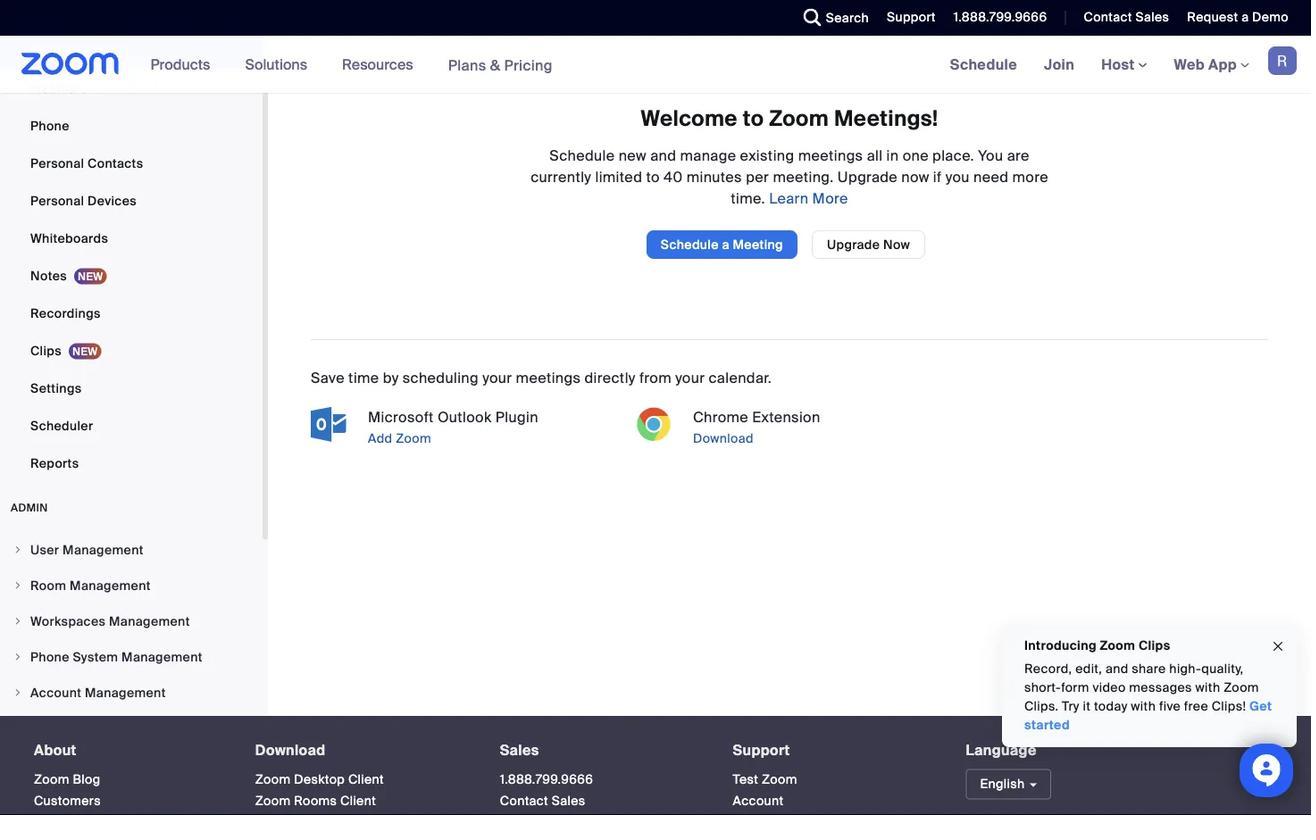 Task type: locate. For each thing, give the bounding box(es) containing it.
app
[[1209, 55, 1237, 74]]

resources
[[342, 55, 413, 74]]

0 vertical spatial sales
[[1136, 9, 1170, 25]]

1 horizontal spatial a
[[1242, 9, 1249, 25]]

right image inside room management menu item
[[13, 581, 23, 591]]

0 vertical spatial clips
[[30, 343, 62, 359]]

client
[[348, 772, 384, 788], [340, 793, 376, 810]]

0 vertical spatial account
[[30, 685, 82, 701]]

clips inside personal menu menu
[[30, 343, 62, 359]]

need
[[974, 167, 1009, 186]]

download link up desktop at bottom
[[255, 741, 326, 760]]

with
[[1196, 680, 1221, 696], [1131, 699, 1156, 715]]

desktop
[[294, 772, 345, 788]]

zoom down the "microsoft"
[[396, 430, 431, 446]]

zoom logo image
[[21, 53, 119, 75]]

1.888.799.9666 up 'schedule' link
[[954, 9, 1047, 25]]

clips!
[[1212, 699, 1246, 715]]

schedule left join
[[950, 55, 1018, 74]]

0 vertical spatial contact
[[1084, 9, 1132, 25]]

1 horizontal spatial account
[[733, 793, 784, 810]]

right image left "system"
[[13, 652, 23, 663]]

0 vertical spatial right image
[[13, 616, 23, 627]]

1 personal from the top
[[30, 155, 84, 172]]

phone down webinars
[[30, 117, 69, 134]]

0 vertical spatial and
[[650, 146, 676, 165]]

a left demo
[[1242, 9, 1249, 25]]

contact sales link
[[1071, 0, 1174, 36], [1084, 9, 1170, 25], [500, 793, 586, 810]]

account management
[[30, 685, 166, 701]]

1 vertical spatial support
[[733, 741, 790, 760]]

and up 40
[[650, 146, 676, 165]]

right image for account management
[[13, 688, 23, 699]]

personal up whiteboards
[[30, 193, 84, 209]]

clips up share
[[1139, 637, 1171, 654]]

user management
[[30, 542, 144, 558]]

0 vertical spatial personal
[[30, 155, 84, 172]]

2 phone from the top
[[30, 649, 69, 665]]

1 horizontal spatial and
[[1106, 661, 1129, 678]]

a left the meeting
[[722, 236, 730, 253]]

management down the phone system management "menu item"
[[85, 685, 166, 701]]

1 vertical spatial account
[[733, 793, 784, 810]]

banner containing products
[[0, 36, 1311, 94]]

1 vertical spatial download
[[255, 741, 326, 760]]

right image left workspaces
[[13, 616, 23, 627]]

short-
[[1025, 680, 1061, 696]]

0 horizontal spatial schedule
[[550, 146, 615, 165]]

learn more link
[[765, 189, 848, 208]]

add
[[368, 430, 393, 446]]

phone inside "link"
[[30, 117, 69, 134]]

per
[[746, 167, 769, 186]]

0 horizontal spatial a
[[722, 236, 730, 253]]

personal contacts link
[[0, 146, 263, 181]]

download down chrome
[[693, 430, 754, 446]]

webinars
[[30, 80, 88, 96]]

0 horizontal spatial download link
[[255, 741, 326, 760]]

zoom up account link
[[762, 772, 797, 788]]

2 right image from the top
[[13, 581, 23, 591]]

schedule up the currently
[[550, 146, 615, 165]]

1 vertical spatial contact
[[500, 793, 549, 810]]

right image
[[13, 616, 23, 627], [13, 652, 23, 663], [13, 688, 23, 699]]

a inside "button"
[[722, 236, 730, 253]]

personal devices link
[[0, 183, 263, 219]]

0 vertical spatial to
[[743, 104, 764, 132]]

devices
[[88, 193, 137, 209]]

2 vertical spatial right image
[[13, 688, 23, 699]]

1 vertical spatial sales
[[500, 741, 539, 760]]

1 vertical spatial right image
[[13, 581, 23, 591]]

1 horizontal spatial 1.888.799.9666
[[954, 9, 1047, 25]]

0 vertical spatial right image
[[13, 545, 23, 556]]

upgrade left now
[[827, 236, 880, 253]]

reports link
[[0, 446, 263, 481]]

0 horizontal spatial to
[[646, 167, 660, 186]]

your right from
[[675, 368, 705, 387]]

right image inside account management menu item
[[13, 688, 23, 699]]

1 vertical spatial personal
[[30, 193, 84, 209]]

management
[[63, 542, 144, 558], [70, 578, 151, 594], [109, 613, 190, 630], [122, 649, 203, 665], [85, 685, 166, 701]]

if
[[933, 167, 942, 186]]

client right rooms
[[340, 793, 376, 810]]

2 right image from the top
[[13, 652, 23, 663]]

limited
[[595, 167, 642, 186]]

request
[[1187, 9, 1238, 25]]

right image for phone system management
[[13, 652, 23, 663]]

try
[[1062, 699, 1080, 715]]

phone inside "menu item"
[[30, 649, 69, 665]]

recordings
[[30, 305, 101, 322]]

1 horizontal spatial with
[[1196, 680, 1221, 696]]

1 vertical spatial schedule
[[550, 146, 615, 165]]

personal menu menu
[[0, 0, 263, 483]]

0 horizontal spatial with
[[1131, 699, 1156, 715]]

1 vertical spatial with
[[1131, 699, 1156, 715]]

account link
[[733, 793, 784, 810]]

1 horizontal spatial schedule
[[661, 236, 719, 253]]

meetings up plugin
[[516, 368, 581, 387]]

sales up the host "dropdown button" at the right top of the page
[[1136, 9, 1170, 25]]

0 horizontal spatial download
[[255, 741, 326, 760]]

contact inside 1.888.799.9666 contact sales
[[500, 793, 549, 810]]

right image for room management
[[13, 581, 23, 591]]

account down test zoom link
[[733, 793, 784, 810]]

with down "messages"
[[1131, 699, 1156, 715]]

0 horizontal spatial support
[[733, 741, 790, 760]]

0 horizontal spatial clips
[[30, 343, 62, 359]]

sales inside 1.888.799.9666 contact sales
[[552, 793, 586, 810]]

zoom left desktop at bottom
[[255, 772, 291, 788]]

1.888.799.9666 down the sales link
[[500, 772, 593, 788]]

0 vertical spatial support
[[887, 9, 936, 25]]

directly
[[585, 368, 636, 387]]

schedule inside schedule new and manage existing meetings all in one place. you are currently limited to 40 minutes per meeting. upgrade now if you need more time.
[[550, 146, 615, 165]]

test zoom account
[[733, 772, 797, 810]]

management up 'workspaces management'
[[70, 578, 151, 594]]

management down workspaces management menu item
[[122, 649, 203, 665]]

management down room management menu item
[[109, 613, 190, 630]]

1 horizontal spatial your
[[675, 368, 705, 387]]

save time by scheduling your meetings directly from your calendar.
[[311, 368, 772, 387]]

2 vertical spatial sales
[[552, 793, 586, 810]]

0 horizontal spatial 1.888.799.9666
[[500, 772, 593, 788]]

1 vertical spatial 1.888.799.9666
[[500, 772, 593, 788]]

0 horizontal spatial account
[[30, 685, 82, 701]]

a
[[1242, 9, 1249, 25], [722, 236, 730, 253]]

sales link
[[500, 741, 539, 760]]

0 vertical spatial 1.888.799.9666
[[954, 9, 1047, 25]]

sales
[[1136, 9, 1170, 25], [500, 741, 539, 760], [552, 793, 586, 810]]

1 right image from the top
[[13, 545, 23, 556]]

1 horizontal spatial contact
[[1084, 9, 1132, 25]]

zoom up customers
[[34, 772, 69, 788]]

recordings link
[[0, 296, 263, 331]]

management inside "menu item"
[[122, 649, 203, 665]]

schedule for schedule a meeting
[[661, 236, 719, 253]]

personal contacts
[[30, 155, 143, 172]]

0 horizontal spatial contact
[[500, 793, 549, 810]]

request a demo
[[1187, 9, 1289, 25]]

right image inside workspaces management menu item
[[13, 616, 23, 627]]

menu item
[[0, 712, 263, 746]]

2 horizontal spatial schedule
[[950, 55, 1018, 74]]

1 horizontal spatial sales
[[552, 793, 586, 810]]

personal devices
[[30, 193, 137, 209]]

schedule link
[[937, 36, 1031, 93]]

right image inside the phone system management "menu item"
[[13, 652, 23, 663]]

1 vertical spatial a
[[722, 236, 730, 253]]

account inside menu item
[[30, 685, 82, 701]]

1 vertical spatial upgrade
[[827, 236, 880, 253]]

profile picture image
[[1268, 46, 1297, 75]]

0 vertical spatial a
[[1242, 9, 1249, 25]]

support up test zoom link
[[733, 741, 790, 760]]

1.888.799.9666
[[954, 9, 1047, 25], [500, 772, 593, 788]]

from
[[640, 368, 672, 387]]

customers
[[34, 793, 101, 810]]

management inside menu item
[[63, 542, 144, 558]]

2 your from the left
[[675, 368, 705, 387]]

product information navigation
[[137, 36, 566, 94]]

download up desktop at bottom
[[255, 741, 326, 760]]

one
[[903, 146, 929, 165]]

schedule left the meeting
[[661, 236, 719, 253]]

0 vertical spatial phone
[[30, 117, 69, 134]]

settings
[[30, 380, 82, 397]]

schedule a meeting
[[661, 236, 783, 253]]

2 vertical spatial schedule
[[661, 236, 719, 253]]

workspaces
[[30, 613, 106, 630]]

and inside record, edit, and share high-quality, short-form video messages with zoom clips. try it today with five free clips!
[[1106, 661, 1129, 678]]

your up plugin
[[483, 368, 512, 387]]

to
[[743, 104, 764, 132], [646, 167, 660, 186]]

1.888.799.9666 button up 'schedule' link
[[954, 9, 1047, 25]]

1 horizontal spatial support
[[887, 9, 936, 25]]

1 vertical spatial to
[[646, 167, 660, 186]]

started
[[1025, 717, 1070, 734]]

to left 40
[[646, 167, 660, 186]]

share
[[1132, 661, 1166, 678]]

add zoom link
[[364, 428, 618, 449]]

right image left account management
[[13, 688, 23, 699]]

schedule for schedule
[[950, 55, 1018, 74]]

1 vertical spatial and
[[1106, 661, 1129, 678]]

management for room management
[[70, 578, 151, 594]]

0 vertical spatial with
[[1196, 680, 1221, 696]]

0 horizontal spatial sales
[[500, 741, 539, 760]]

phone down workspaces
[[30, 649, 69, 665]]

zoom inside test zoom account
[[762, 772, 797, 788]]

request a demo link
[[1174, 0, 1311, 36], [1187, 9, 1289, 25]]

sales up the 1.888.799.9666 link
[[500, 741, 539, 760]]

right image
[[13, 545, 23, 556], [13, 581, 23, 591]]

1 phone from the top
[[30, 117, 69, 134]]

2 personal from the top
[[30, 193, 84, 209]]

1 right image from the top
[[13, 616, 23, 627]]

1 horizontal spatial download
[[693, 430, 754, 446]]

1 horizontal spatial meetings
[[798, 146, 863, 165]]

1 vertical spatial clips
[[1139, 637, 1171, 654]]

and up video
[[1106, 661, 1129, 678]]

upgrade
[[838, 167, 898, 186], [827, 236, 880, 253]]

clips link
[[0, 333, 263, 369]]

download inside chrome extension download
[[693, 430, 754, 446]]

english button
[[966, 770, 1052, 800]]

schedule inside meetings navigation
[[950, 55, 1018, 74]]

scheduling
[[403, 368, 479, 387]]

personal up personal devices
[[30, 155, 84, 172]]

right image inside user management menu item
[[13, 545, 23, 556]]

meetings inside schedule new and manage existing meetings all in one place. you are currently limited to 40 minutes per meeting. upgrade now if you need more time.
[[798, 146, 863, 165]]

support
[[887, 9, 936, 25], [733, 741, 790, 760]]

phone system management menu item
[[0, 640, 263, 674]]

1 vertical spatial phone
[[30, 649, 69, 665]]

client right desktop at bottom
[[348, 772, 384, 788]]

resources button
[[342, 36, 421, 93]]

phone for phone system management
[[30, 649, 69, 665]]

phone
[[30, 117, 69, 134], [30, 649, 69, 665]]

schedule inside "button"
[[661, 236, 719, 253]]

about
[[34, 741, 77, 760]]

sales down the 1.888.799.9666 link
[[552, 793, 586, 810]]

contact up "host"
[[1084, 9, 1132, 25]]

right image left room
[[13, 581, 23, 591]]

1 horizontal spatial download link
[[690, 428, 943, 449]]

zoom inside microsoft outlook plugin add zoom
[[396, 430, 431, 446]]

with up free
[[1196, 680, 1221, 696]]

five
[[1159, 699, 1181, 715]]

room management menu item
[[0, 569, 263, 603]]

schedule
[[950, 55, 1018, 74], [550, 146, 615, 165], [661, 236, 719, 253]]

zoom up clips!
[[1224, 680, 1259, 696]]

solutions
[[245, 55, 307, 74]]

0 vertical spatial meetings
[[798, 146, 863, 165]]

0 vertical spatial download link
[[690, 428, 943, 449]]

learn
[[769, 189, 809, 208]]

rooms
[[294, 793, 337, 810]]

0 vertical spatial upgrade
[[838, 167, 898, 186]]

calendar.
[[709, 368, 772, 387]]

workspaces management
[[30, 613, 190, 630]]

user management menu item
[[0, 533, 263, 567]]

right image left user
[[13, 545, 23, 556]]

now
[[902, 167, 930, 186]]

zoom blog link
[[34, 772, 101, 788]]

meetings up meeting.
[[798, 146, 863, 165]]

save
[[311, 368, 345, 387]]

1.888.799.9666 button up join
[[940, 0, 1052, 36]]

zoom desktop client zoom rooms client
[[255, 772, 384, 810]]

and for manage
[[650, 146, 676, 165]]

account
[[30, 685, 82, 701], [733, 793, 784, 810]]

0 vertical spatial client
[[348, 772, 384, 788]]

banner
[[0, 36, 1311, 94]]

0 vertical spatial download
[[693, 430, 754, 446]]

0 horizontal spatial and
[[650, 146, 676, 165]]

webinars link
[[0, 71, 263, 106]]

0 horizontal spatial your
[[483, 368, 512, 387]]

clips up settings
[[30, 343, 62, 359]]

to inside schedule new and manage existing meetings all in one place. you are currently limited to 40 minutes per meeting. upgrade now if you need more time.
[[646, 167, 660, 186]]

zoom blog customers
[[34, 772, 101, 810]]

to up existing
[[743, 104, 764, 132]]

contact down the 1.888.799.9666 link
[[500, 793, 549, 810]]

1 vertical spatial right image
[[13, 652, 23, 663]]

1 vertical spatial meetings
[[516, 368, 581, 387]]

and inside schedule new and manage existing meetings all in one place. you are currently limited to 40 minutes per meeting. upgrade now if you need more time.
[[650, 146, 676, 165]]

3 right image from the top
[[13, 688, 23, 699]]

0 horizontal spatial meetings
[[516, 368, 581, 387]]

record,
[[1025, 661, 1072, 678]]

management up room management
[[63, 542, 144, 558]]

download link down "extension"
[[690, 428, 943, 449]]

account down "system"
[[30, 685, 82, 701]]

support right search
[[887, 9, 936, 25]]

0 vertical spatial schedule
[[950, 55, 1018, 74]]

1 your from the left
[[483, 368, 512, 387]]

upgrade down "all"
[[838, 167, 898, 186]]



Task type: describe. For each thing, give the bounding box(es) containing it.
workspaces management menu item
[[0, 605, 263, 639]]

existing
[[740, 146, 795, 165]]

microsoft
[[368, 408, 434, 426]]

introducing
[[1025, 637, 1097, 654]]

messages
[[1129, 680, 1192, 696]]

personal for personal contacts
[[30, 155, 84, 172]]

scheduler link
[[0, 408, 263, 444]]

phone for phone
[[30, 117, 69, 134]]

solutions button
[[245, 36, 315, 93]]

phone system management
[[30, 649, 203, 665]]

free
[[1184, 699, 1209, 715]]

zoom left rooms
[[255, 793, 291, 810]]

demo
[[1252, 9, 1289, 25]]

1 vertical spatial client
[[340, 793, 376, 810]]

meetings navigation
[[937, 36, 1311, 94]]

right image for workspaces management
[[13, 616, 23, 627]]

web
[[1174, 55, 1205, 74]]

place.
[[933, 146, 975, 165]]

about link
[[34, 741, 77, 760]]

right image for user management
[[13, 545, 23, 556]]

schedule new and manage existing meetings all in one place. you are currently limited to 40 minutes per meeting. upgrade now if you need more time.
[[531, 146, 1049, 208]]

web app button
[[1174, 55, 1250, 74]]

settings link
[[0, 371, 263, 406]]

zoom inside zoom blog customers
[[34, 772, 69, 788]]

form
[[1061, 680, 1090, 696]]

welcome
[[641, 104, 738, 132]]

by
[[383, 368, 399, 387]]

user
[[30, 542, 59, 558]]

contacts
[[88, 155, 143, 172]]

notes link
[[0, 258, 263, 294]]

blog
[[73, 772, 101, 788]]

time
[[348, 368, 379, 387]]

personal for personal devices
[[30, 193, 84, 209]]

customers link
[[34, 793, 101, 810]]

plans
[[448, 56, 486, 74]]

more
[[813, 189, 848, 208]]

side navigation navigation
[[0, 0, 268, 748]]

management for workspaces management
[[109, 613, 190, 630]]

time.
[[731, 189, 765, 208]]

chrome extension download
[[693, 408, 821, 446]]

products button
[[151, 36, 218, 93]]

&
[[490, 56, 501, 74]]

search button
[[790, 0, 874, 36]]

microsoft outlook plugin add zoom
[[368, 408, 538, 446]]

management for account management
[[85, 685, 166, 701]]

management for user management
[[63, 542, 144, 558]]

phone link
[[0, 108, 263, 144]]

clips.
[[1025, 699, 1059, 715]]

1.888.799.9666 link
[[500, 772, 593, 788]]

get started link
[[1025, 699, 1272, 734]]

system
[[73, 649, 118, 665]]

high-
[[1170, 661, 1202, 678]]

meeting
[[733, 236, 783, 253]]

1.888.799.9666 for 1.888.799.9666
[[954, 9, 1047, 25]]

zoom rooms client link
[[255, 793, 376, 810]]

you
[[946, 167, 970, 186]]

meetings for your
[[516, 368, 581, 387]]

whiteboards
[[30, 230, 108, 247]]

1.888.799.9666 for 1.888.799.9666 contact sales
[[500, 772, 593, 788]]

in
[[887, 146, 899, 165]]

new
[[619, 146, 647, 165]]

contact sales
[[1084, 9, 1170, 25]]

record, edit, and share high-quality, short-form video messages with zoom clips. try it today with five free clips!
[[1025, 661, 1259, 715]]

upgrade now button
[[812, 230, 926, 259]]

notes
[[30, 268, 67, 284]]

1.888.799.9666 contact sales
[[500, 772, 593, 810]]

you
[[978, 146, 1004, 165]]

a for schedule
[[722, 236, 730, 253]]

now
[[883, 236, 910, 253]]

host
[[1102, 55, 1139, 74]]

1 horizontal spatial clips
[[1139, 637, 1171, 654]]

close image
[[1271, 637, 1285, 657]]

meetings for existing
[[798, 146, 863, 165]]

40
[[664, 167, 683, 186]]

admin menu menu
[[0, 533, 263, 748]]

language
[[966, 741, 1037, 760]]

and for share
[[1106, 661, 1129, 678]]

1 vertical spatial download link
[[255, 741, 326, 760]]

upgrade inside schedule new and manage existing meetings all in one place. you are currently limited to 40 minutes per meeting. upgrade now if you need more time.
[[838, 167, 898, 186]]

admin
[[11, 501, 48, 515]]

quality,
[[1202, 661, 1244, 678]]

manage
[[680, 146, 736, 165]]

test
[[733, 772, 759, 788]]

today
[[1094, 699, 1128, 715]]

host button
[[1102, 55, 1147, 74]]

search
[[826, 9, 869, 26]]

zoom up existing
[[769, 104, 829, 132]]

upgrade inside the upgrade now button
[[827, 236, 880, 253]]

2 horizontal spatial sales
[[1136, 9, 1170, 25]]

schedule for schedule new and manage existing meetings all in one place. you are currently limited to 40 minutes per meeting. upgrade now if you need more time.
[[550, 146, 615, 165]]

zoom up edit,
[[1100, 637, 1136, 654]]

get started
[[1025, 699, 1272, 734]]

join link
[[1031, 36, 1088, 93]]

meetings!
[[834, 104, 938, 132]]

outlook
[[438, 408, 492, 426]]

1 horizontal spatial to
[[743, 104, 764, 132]]

zoom inside record, edit, and share high-quality, short-form video messages with zoom clips. try it today with five free clips!
[[1224, 680, 1259, 696]]

menu item inside side navigation navigation
[[0, 712, 263, 746]]

currently
[[531, 167, 592, 186]]

account inside test zoom account
[[733, 793, 784, 810]]

are
[[1007, 146, 1030, 165]]

a for request
[[1242, 9, 1249, 25]]

join
[[1044, 55, 1075, 74]]

account management menu item
[[0, 676, 263, 710]]

room management
[[30, 578, 151, 594]]

introducing zoom clips
[[1025, 637, 1171, 654]]

plans & pricing
[[448, 56, 553, 74]]

web app
[[1174, 55, 1237, 74]]



Task type: vqa. For each thing, say whether or not it's contained in the screenshot.


